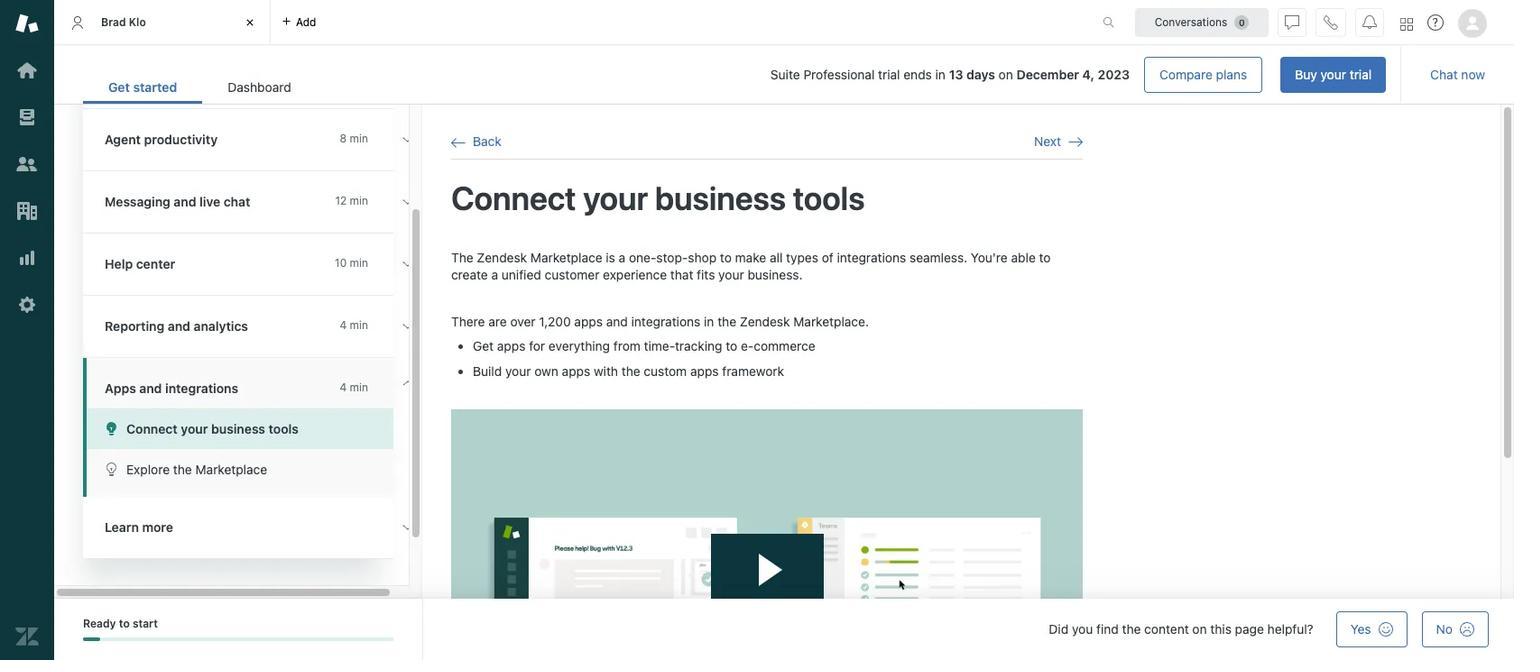 Task type: vqa. For each thing, say whether or not it's contained in the screenshot.
tracking
yes



Task type: locate. For each thing, give the bounding box(es) containing it.
1 vertical spatial marketplace
[[195, 462, 267, 477]]

helpful?
[[1267, 622, 1314, 637]]

button displays agent's chat status as invisible. image
[[1285, 15, 1299, 29]]

brad
[[101, 15, 126, 29]]

get for get apps for everything from time-tracking to e-commerce
[[473, 339, 494, 354]]

0 horizontal spatial on
[[999, 67, 1013, 82]]

chat now
[[1430, 67, 1485, 82]]

and right apps
[[139, 381, 162, 396]]

marketplace down connect your business tools button
[[195, 462, 267, 477]]

and for integrations
[[139, 381, 162, 396]]

1 horizontal spatial connect
[[451, 179, 576, 218]]

integrations up time-
[[631, 314, 700, 329]]

1 vertical spatial business
[[211, 421, 265, 437]]

notifications image
[[1363, 15, 1377, 29]]

1 horizontal spatial marketplace
[[530, 250, 602, 265]]

progress bar image
[[83, 638, 100, 642]]

min inside help center 'heading'
[[350, 256, 368, 270]]

connect up explore
[[126, 421, 178, 437]]

apps down tracking
[[690, 364, 719, 379]]

get up 'build' in the left of the page
[[473, 339, 494, 354]]

marketplace for zendesk
[[530, 250, 602, 265]]

build your own apps with the custom apps framework
[[473, 364, 784, 379]]

1 horizontal spatial zendesk
[[740, 314, 790, 329]]

ends
[[904, 67, 932, 82]]

in left 13
[[935, 67, 946, 82]]

business up the shop
[[655, 179, 786, 218]]

brad klo tab
[[54, 0, 271, 45]]

0 vertical spatial get
[[108, 79, 130, 95]]

0 vertical spatial 4
[[340, 319, 347, 332]]

0 vertical spatial integrations
[[837, 250, 906, 265]]

you
[[1072, 622, 1093, 637]]

your up explore the marketplace
[[181, 421, 208, 437]]

1 vertical spatial get
[[473, 339, 494, 354]]

min inside messaging and live chat heading
[[350, 194, 368, 208]]

chat
[[224, 194, 250, 209]]

0 vertical spatial marketplace
[[530, 250, 602, 265]]

marketplace inside button
[[195, 462, 267, 477]]

trial inside button
[[1350, 67, 1372, 82]]

2 horizontal spatial integrations
[[837, 250, 906, 265]]

section
[[331, 57, 1386, 93]]

1 4 from the top
[[340, 319, 347, 332]]

0 vertical spatial tools
[[793, 179, 865, 218]]

0 horizontal spatial in
[[704, 314, 714, 329]]

1 vertical spatial connect
[[126, 421, 178, 437]]

marketplace up the customer
[[530, 250, 602, 265]]

0 horizontal spatial connect
[[126, 421, 178, 437]]

1 horizontal spatial in
[[935, 67, 946, 82]]

a right create
[[491, 267, 498, 283]]

shop
[[688, 250, 717, 265]]

1 vertical spatial integrations
[[631, 314, 700, 329]]

now
[[1461, 67, 1485, 82]]

2 min from the top
[[350, 194, 368, 208]]

business up explore the marketplace button on the left of page
[[211, 421, 265, 437]]

commerce
[[754, 339, 815, 354]]

connect
[[451, 179, 576, 218], [126, 421, 178, 437]]

0 vertical spatial connect your business tools
[[451, 179, 865, 218]]

and
[[174, 194, 196, 209], [606, 314, 628, 329], [168, 319, 190, 334], [139, 381, 162, 396]]

all
[[770, 250, 783, 265]]

over
[[510, 314, 536, 329]]

in inside 'region'
[[704, 314, 714, 329]]

1 min from the top
[[350, 132, 368, 145]]

0 vertical spatial on
[[999, 67, 1013, 82]]

own
[[534, 364, 558, 379]]

connect your business tools up stop-
[[451, 179, 865, 218]]

4 min
[[340, 319, 368, 332], [340, 381, 368, 394]]

0 horizontal spatial connect your business tools
[[126, 421, 299, 437]]

add
[[296, 15, 316, 28]]

on left this
[[1192, 622, 1207, 637]]

zendesk inside the zendesk marketplace is a one-stop-shop to make all types of integrations seamless. you're able to create a unified customer experience that fits your business.
[[477, 250, 527, 265]]

0 vertical spatial business
[[655, 179, 786, 218]]

december
[[1017, 67, 1079, 82]]

min inside agent productivity heading
[[350, 132, 368, 145]]

help center
[[105, 256, 175, 272]]

integrations up connect your business tools button
[[165, 381, 238, 396]]

connect your business tools inside the content-title region
[[451, 179, 865, 218]]

4 min inside reporting and analytics heading
[[340, 319, 368, 332]]

trial down notifications image on the top
[[1350, 67, 1372, 82]]

0 vertical spatial 4 min
[[340, 319, 368, 332]]

the right "find"
[[1122, 622, 1141, 637]]

learn
[[105, 520, 139, 535]]

in up tracking
[[704, 314, 714, 329]]

your
[[1321, 67, 1346, 82], [583, 179, 648, 218], [718, 267, 744, 283], [505, 364, 531, 379], [181, 421, 208, 437]]

page
[[1235, 622, 1264, 637]]

a right the is
[[619, 250, 625, 265]]

your inside the content-title region
[[583, 179, 648, 218]]

1 horizontal spatial connect your business tools
[[451, 179, 865, 218]]

tools
[[793, 179, 865, 218], [268, 421, 299, 437]]

tools inside button
[[268, 421, 299, 437]]

and left live at top
[[174, 194, 196, 209]]

experience
[[603, 267, 667, 283]]

1 vertical spatial tools
[[268, 421, 299, 437]]

apps left 'for'
[[497, 339, 526, 354]]

customer
[[545, 267, 599, 283]]

build
[[473, 364, 502, 379]]

trial
[[878, 67, 900, 82], [1350, 67, 1372, 82]]

and left analytics
[[168, 319, 190, 334]]

connect your business tools up explore the marketplace
[[126, 421, 299, 437]]

0 vertical spatial a
[[619, 250, 625, 265]]

zendesk image
[[15, 625, 39, 649]]

connect your business tools
[[451, 179, 865, 218], [126, 421, 299, 437]]

12 min
[[335, 194, 368, 208]]

the up tracking
[[718, 314, 736, 329]]

0 horizontal spatial get
[[108, 79, 130, 95]]

integrations inside heading
[[165, 381, 238, 396]]

4 inside apps and integrations heading
[[340, 381, 347, 394]]

4 min from the top
[[350, 319, 368, 332]]

tools up of
[[793, 179, 865, 218]]

get left started
[[108, 79, 130, 95]]

section containing suite professional trial ends in
[[331, 57, 1386, 93]]

min inside reporting and analytics heading
[[350, 319, 368, 332]]

business inside the content-title region
[[655, 179, 786, 218]]

4 min inside apps and integrations heading
[[340, 381, 368, 394]]

on inside section
[[999, 67, 1013, 82]]

footer
[[54, 599, 1514, 660]]

integrations right of
[[837, 250, 906, 265]]

0 horizontal spatial integrations
[[165, 381, 238, 396]]

0 horizontal spatial marketplace
[[195, 462, 267, 477]]

1 vertical spatial 4 min
[[340, 381, 368, 394]]

did you find the content on this page helpful?
[[1049, 622, 1314, 637]]

connect your business tools inside button
[[126, 421, 299, 437]]

get for get started
[[108, 79, 130, 95]]

marketplace inside the zendesk marketplace is a one-stop-shop to make all types of integrations seamless. you're able to create a unified customer experience that fits your business.
[[530, 250, 602, 265]]

close image
[[241, 14, 259, 32]]

video thumbnail image
[[451, 410, 1083, 660], [451, 410, 1083, 660]]

1 horizontal spatial tools
[[793, 179, 865, 218]]

explore the marketplace
[[126, 462, 267, 477]]

content-title region
[[451, 178, 1083, 220]]

your right buy in the top of the page
[[1321, 67, 1346, 82]]

learn more button
[[83, 497, 390, 559]]

min inside apps and integrations heading
[[350, 381, 368, 394]]

to
[[720, 250, 732, 265], [1039, 250, 1051, 265], [726, 339, 737, 354], [119, 617, 130, 631]]

the
[[451, 250, 473, 265]]

zendesk up unified
[[477, 250, 527, 265]]

trial left ends
[[878, 67, 900, 82]]

1 vertical spatial connect your business tools
[[126, 421, 299, 437]]

1 vertical spatial in
[[704, 314, 714, 329]]

1 vertical spatial 4
[[340, 381, 347, 394]]

the inside explore the marketplace button
[[173, 462, 192, 477]]

chat
[[1430, 67, 1458, 82]]

1 horizontal spatial a
[[619, 250, 625, 265]]

2 trial from the left
[[1350, 67, 1372, 82]]

1 horizontal spatial on
[[1192, 622, 1207, 637]]

1 trial from the left
[[878, 67, 900, 82]]

1 horizontal spatial get
[[473, 339, 494, 354]]

0 horizontal spatial trial
[[878, 67, 900, 82]]

min
[[350, 132, 368, 145], [350, 194, 368, 208], [350, 256, 368, 270], [350, 319, 368, 332], [350, 381, 368, 394]]

December 4, 2023 text field
[[1017, 67, 1130, 82]]

chat now button
[[1416, 57, 1500, 93]]

make
[[735, 250, 766, 265]]

learn more heading
[[83, 497, 426, 559]]

10 min
[[335, 256, 368, 270]]

2 4 min from the top
[[340, 381, 368, 394]]

fits
[[697, 267, 715, 283]]

5 min from the top
[[350, 381, 368, 394]]

region containing the zendesk marketplace is a one-stop-shop to make all types of integrations seamless. you're able to create a unified customer experience that fits your business.
[[451, 249, 1083, 660]]

main element
[[0, 0, 54, 660]]

add button
[[271, 0, 327, 44]]

get started
[[108, 79, 177, 95]]

on right days
[[999, 67, 1013, 82]]

1 horizontal spatial business
[[655, 179, 786, 218]]

0 horizontal spatial tools
[[268, 421, 299, 437]]

1 vertical spatial a
[[491, 267, 498, 283]]

0 horizontal spatial a
[[491, 267, 498, 283]]

zendesk up the e-
[[740, 314, 790, 329]]

unified
[[502, 267, 541, 283]]

did
[[1049, 622, 1069, 637]]

conversations
[[1155, 15, 1227, 28]]

tab list
[[83, 70, 316, 104]]

3 min from the top
[[350, 256, 368, 270]]

suite professional trial ends in 13 days on december 4, 2023
[[770, 67, 1130, 82]]

0 horizontal spatial business
[[211, 421, 265, 437]]

integrations
[[837, 250, 906, 265], [631, 314, 700, 329], [165, 381, 238, 396]]

your up the is
[[583, 179, 648, 218]]

compare plans
[[1160, 67, 1247, 82]]

0 horizontal spatial zendesk
[[477, 250, 527, 265]]

zendesk
[[477, 250, 527, 265], [740, 314, 790, 329]]

agent
[[105, 132, 141, 147]]

region
[[451, 249, 1083, 660]]

next
[[1034, 134, 1061, 149]]

content
[[1144, 622, 1189, 637]]

connect inside the content-title region
[[451, 179, 576, 218]]

the
[[718, 314, 736, 329], [621, 364, 640, 379], [173, 462, 192, 477], [1122, 622, 1141, 637]]

your right the fits
[[718, 267, 744, 283]]

2 4 from the top
[[340, 381, 347, 394]]

marketplace for the
[[195, 462, 267, 477]]

trial for professional
[[878, 67, 900, 82]]

create
[[451, 267, 488, 283]]

1 4 min from the top
[[340, 319, 368, 332]]

to left start on the bottom
[[119, 617, 130, 631]]

get inside 'region'
[[473, 339, 494, 354]]

custom
[[644, 364, 687, 379]]

1 horizontal spatial integrations
[[631, 314, 700, 329]]

min for analytics
[[350, 319, 368, 332]]

tools down apps and integrations heading
[[268, 421, 299, 437]]

in
[[935, 67, 946, 82], [704, 314, 714, 329]]

get inside tab list
[[108, 79, 130, 95]]

1 horizontal spatial trial
[[1350, 67, 1372, 82]]

you're
[[971, 250, 1008, 265]]

get
[[108, 79, 130, 95], [473, 339, 494, 354]]

4 inside reporting and analytics heading
[[340, 319, 347, 332]]

min for integrations
[[350, 381, 368, 394]]

your left own
[[505, 364, 531, 379]]

4
[[340, 319, 347, 332], [340, 381, 347, 394]]

learn more
[[105, 520, 173, 535]]

0 vertical spatial connect
[[451, 179, 576, 218]]

your inside connect your business tools button
[[181, 421, 208, 437]]

days
[[966, 67, 995, 82]]

0 vertical spatial zendesk
[[477, 250, 527, 265]]

1 vertical spatial on
[[1192, 622, 1207, 637]]

apps down everything
[[562, 364, 590, 379]]

the right with
[[621, 364, 640, 379]]

reporting and analytics heading
[[83, 296, 426, 358]]

the right explore
[[173, 462, 192, 477]]

stop-
[[656, 250, 688, 265]]

connect down back
[[451, 179, 576, 218]]

2 vertical spatial integrations
[[165, 381, 238, 396]]

connect your business tools button
[[87, 409, 393, 449]]



Task type: describe. For each thing, give the bounding box(es) containing it.
and for live
[[174, 194, 196, 209]]

and up from at the bottom left
[[606, 314, 628, 329]]

your inside "buy your trial" button
[[1321, 67, 1346, 82]]

business.
[[748, 267, 803, 283]]

12
[[335, 194, 347, 208]]

next button
[[1034, 134, 1083, 150]]

are
[[488, 314, 507, 329]]

to right able
[[1039, 250, 1051, 265]]

min for live
[[350, 194, 368, 208]]

compare plans button
[[1144, 57, 1263, 93]]

apps and integrations heading
[[83, 358, 426, 409]]

marketplace.
[[793, 314, 869, 329]]

there are over 1,200 apps and integrations in the zendesk marketplace.
[[451, 314, 869, 329]]

ready
[[83, 617, 116, 631]]

everything
[[549, 339, 610, 354]]

yes button
[[1336, 612, 1407, 648]]

conversations button
[[1135, 8, 1269, 37]]

yes
[[1351, 622, 1371, 637]]

that
[[670, 267, 693, 283]]

is
[[606, 250, 615, 265]]

buy your trial button
[[1281, 57, 1386, 93]]

4,
[[1082, 67, 1095, 82]]

get apps for everything from time-tracking to e-commerce
[[473, 339, 815, 354]]

explore the marketplace button
[[87, 449, 393, 490]]

no button
[[1422, 612, 1489, 648]]

organizations image
[[15, 199, 39, 223]]

no
[[1436, 622, 1453, 637]]

and for analytics
[[168, 319, 190, 334]]

klo
[[129, 15, 146, 29]]

0 vertical spatial in
[[935, 67, 946, 82]]

on inside footer
[[1192, 622, 1207, 637]]

trial for your
[[1350, 67, 1372, 82]]

find
[[1096, 622, 1119, 637]]

tab list containing get started
[[83, 70, 316, 104]]

get help image
[[1427, 14, 1444, 31]]

agent productivity heading
[[83, 109, 426, 171]]

footer containing did you find the content on this page helpful?
[[54, 599, 1514, 660]]

the zendesk marketplace is a one-stop-shop to make all types of integrations seamless. you're able to create a unified customer experience that fits your business.
[[451, 250, 1051, 283]]

back button
[[451, 134, 501, 150]]

tabs tab list
[[54, 0, 1084, 45]]

progress-bar progress bar
[[83, 638, 393, 642]]

4 for reporting and analytics
[[340, 319, 347, 332]]

apps up everything
[[574, 314, 603, 329]]

help
[[105, 256, 133, 272]]

4 min for integrations
[[340, 381, 368, 394]]

your inside the zendesk marketplace is a one-stop-shop to make all types of integrations seamless. you're able to create a unified customer experience that fits your business.
[[718, 267, 744, 283]]

to inside footer
[[119, 617, 130, 631]]

buy
[[1295, 67, 1317, 82]]

business inside connect your business tools button
[[211, 421, 265, 437]]

started
[[133, 79, 177, 95]]

zendesk products image
[[1400, 18, 1413, 30]]

types
[[786, 250, 818, 265]]

admin image
[[15, 293, 39, 317]]

dashboard
[[228, 79, 291, 95]]

back
[[473, 134, 501, 149]]

plans
[[1216, 67, 1247, 82]]

more
[[142, 520, 173, 535]]

with
[[594, 364, 618, 379]]

messaging and live chat
[[105, 194, 250, 209]]

explore
[[126, 462, 170, 477]]

messaging
[[105, 194, 170, 209]]

get started image
[[15, 59, 39, 82]]

from
[[613, 339, 641, 354]]

of
[[822, 250, 834, 265]]

reporting
[[105, 319, 164, 334]]

start
[[133, 617, 158, 631]]

tracking
[[675, 339, 722, 354]]

help center heading
[[83, 234, 426, 296]]

framework
[[722, 364, 784, 379]]

reporting and analytics
[[105, 319, 248, 334]]

apps
[[105, 381, 136, 396]]

8
[[340, 132, 347, 145]]

one-
[[629, 250, 656, 265]]

time-
[[644, 339, 675, 354]]

dashboard tab
[[202, 70, 316, 104]]

suite
[[770, 67, 800, 82]]

messaging and live chat heading
[[83, 171, 426, 234]]

customers image
[[15, 152, 39, 176]]

brad klo
[[101, 15, 146, 29]]

compare
[[1160, 67, 1213, 82]]

4 min for analytics
[[340, 319, 368, 332]]

ready to start
[[83, 617, 158, 631]]

tools inside the content-title region
[[793, 179, 865, 218]]

1,200
[[539, 314, 571, 329]]

2023
[[1098, 67, 1130, 82]]

13
[[949, 67, 963, 82]]

reporting image
[[15, 246, 39, 270]]

there
[[451, 314, 485, 329]]

8 min
[[340, 132, 368, 145]]

video element
[[451, 410, 1083, 660]]

the inside footer
[[1122, 622, 1141, 637]]

professional
[[803, 67, 875, 82]]

live
[[200, 194, 220, 209]]

analytics
[[194, 319, 248, 334]]

integrations inside the zendesk marketplace is a one-stop-shop to make all types of integrations seamless. you're able to create a unified customer experience that fits your business.
[[837, 250, 906, 265]]

productivity
[[144, 132, 218, 147]]

this
[[1210, 622, 1232, 637]]

zendesk support image
[[15, 12, 39, 35]]

10
[[335, 256, 347, 270]]

4 for apps and integrations
[[340, 381, 347, 394]]

to right the shop
[[720, 250, 732, 265]]

buy your trial
[[1295, 67, 1372, 82]]

e-
[[741, 339, 754, 354]]

views image
[[15, 106, 39, 129]]

able
[[1011, 250, 1036, 265]]

to left the e-
[[726, 339, 737, 354]]

connect inside button
[[126, 421, 178, 437]]

1 vertical spatial zendesk
[[740, 314, 790, 329]]

agent productivity
[[105, 132, 218, 147]]



